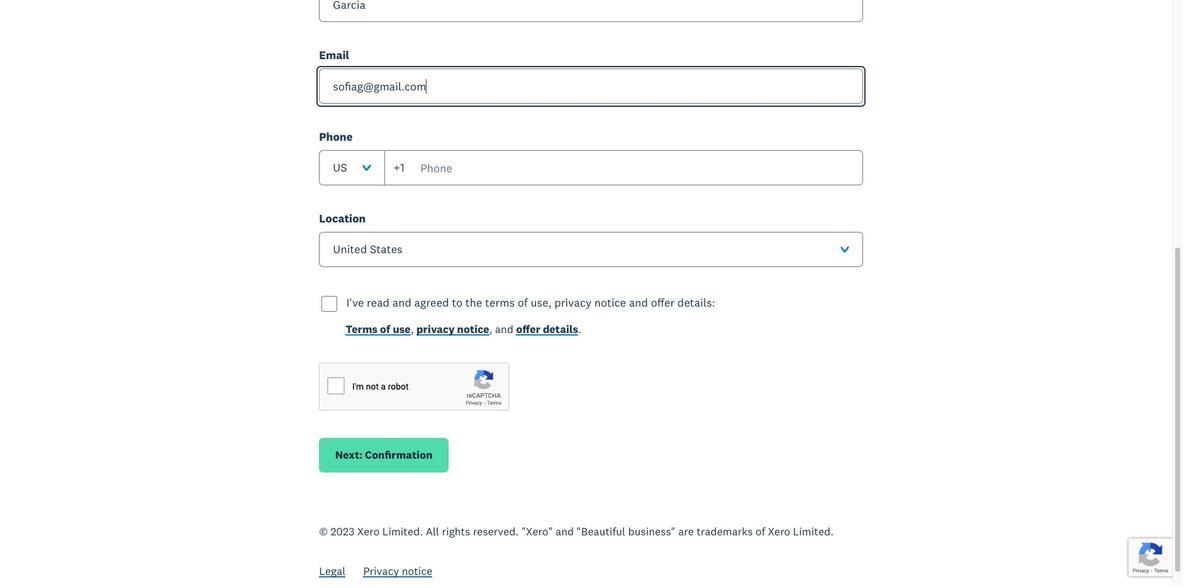 Task type: vqa. For each thing, say whether or not it's contained in the screenshot.
About us image
no



Task type: describe. For each thing, give the bounding box(es) containing it.
Email email field
[[319, 69, 863, 104]]

Phone text field
[[385, 151, 863, 186]]



Task type: locate. For each thing, give the bounding box(es) containing it.
Last name text field
[[319, 0, 863, 22]]



